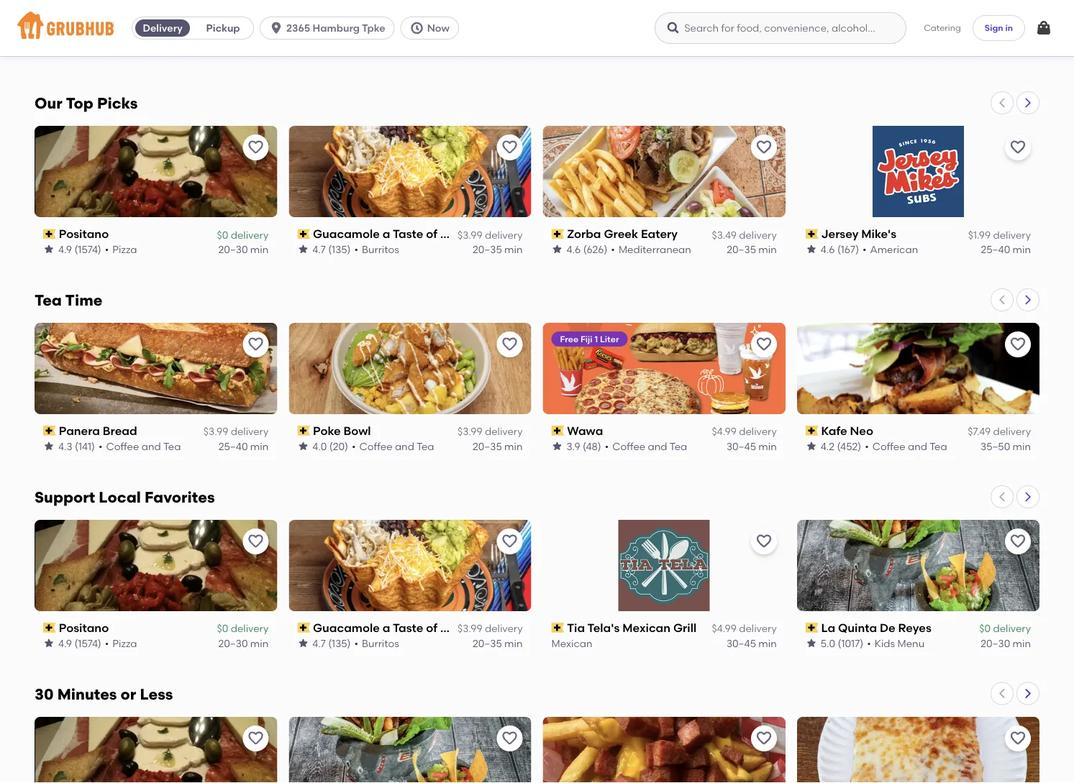 Task type: describe. For each thing, give the bounding box(es) containing it.
35–50
[[981, 441, 1011, 453]]

• for panera bread logo
[[99, 441, 103, 453]]

(141)
[[75, 441, 95, 453]]

support
[[35, 489, 95, 507]]

4.0
[[313, 441, 327, 453]]

jersey
[[822, 227, 859, 241]]

favorites
[[145, 489, 215, 507]]

mexico for support local favorites
[[441, 621, 481, 635]]

panera bread
[[59, 424, 137, 438]]

• for "guacamole a taste of mexico in wayne logo" corresponding to support local favorites
[[355, 638, 358, 650]]

• for "guacamole a taste of mexico in wayne logo" associated with our top picks
[[355, 243, 358, 256]]

$0 for our top picks
[[217, 229, 228, 241]]

star icon image for jersey mike's logo
[[806, 244, 818, 255]]

caret left icon image for favorites
[[997, 492, 1009, 503]]

and for poke bowl
[[395, 441, 415, 453]]

bowl
[[344, 424, 371, 438]]

less
[[140, 686, 173, 704]]

1 horizontal spatial mexican
[[623, 621, 671, 635]]

kafe neo
[[822, 424, 874, 438]]

subscription pass image for topmost la quinta de reyes logo
[[806, 623, 819, 634]]

and for panera bread
[[142, 441, 161, 453]]

• for jersey mike's logo
[[863, 243, 867, 256]]

30 minutes or less
[[35, 686, 173, 704]]

$3.99 for support local favorites
[[458, 623, 483, 635]]

of for favorites
[[426, 621, 438, 635]]

$4.99 for tea time
[[712, 426, 737, 438]]

caret right icon image for picks
[[1023, 97, 1034, 109]]

jersey's johnny's grill logo image
[[543, 717, 786, 784]]

support local favorites
[[35, 489, 215, 507]]

min for wawa logo
[[759, 441, 777, 453]]

1 vertical spatial la quinta de reyes logo image
[[289, 717, 532, 784]]

delivery for zorba greek eatery logo on the right
[[739, 229, 777, 241]]

poke
[[313, 424, 341, 438]]

de
[[880, 621, 896, 635]]

$3.99 for tea time
[[458, 426, 483, 438]]

$3.99 delivery for tea time
[[458, 426, 523, 438]]

25–40 for jersey mike's
[[982, 243, 1011, 256]]

2365 hamburg tpke
[[287, 22, 386, 34]]

30
[[35, 686, 54, 704]]

of for picks
[[426, 227, 438, 241]]

min for positano logo for picks
[[250, 243, 269, 256]]

reyes
[[899, 621, 932, 635]]

4.3
[[58, 441, 72, 453]]

sign in
[[985, 23, 1014, 33]]

$7.49 delivery
[[968, 426, 1032, 438]]

svg image for 2365 hamburg tpke
[[269, 21, 284, 35]]

4.7 (135) for support local favorites
[[313, 638, 351, 650]]

4.3 (141)
[[58, 441, 95, 453]]

$0 delivery for picks
[[217, 229, 269, 241]]

caret right icon image for or
[[1023, 689, 1034, 700]]

delivery for panera bread logo
[[231, 426, 269, 438]]

35–50 min
[[981, 441, 1032, 453]]

wayne for support local favorites
[[497, 621, 536, 635]]

delivery for poke bowl logo
[[485, 426, 523, 438]]

• for favorites's positano logo
[[105, 638, 109, 650]]

(20)
[[330, 441, 348, 453]]

delivery for "guacamole a taste of mexico in wayne logo" associated with our top picks
[[485, 229, 523, 241]]

greek
[[604, 227, 639, 241]]

• coffee and tea for poke bowl
[[352, 441, 435, 453]]

zorba
[[567, 227, 601, 241]]

guacamole a taste of mexico in wayne for support local favorites
[[313, 621, 536, 635]]

• for topmost la quinta de reyes logo
[[868, 638, 872, 650]]

0 horizontal spatial mexican
[[552, 638, 593, 650]]

jersey mike's
[[822, 227, 897, 241]]

4.6 for zorba greek eatery
[[567, 243, 581, 256]]

tea for poke bowl
[[417, 441, 435, 453]]

delivery for "guacamole a taste of mexico in wayne logo" corresponding to support local favorites
[[485, 623, 523, 635]]

$3.49
[[712, 229, 737, 241]]

zorba greek eatery
[[567, 227, 678, 241]]

quinta
[[839, 621, 878, 635]]

catering
[[924, 23, 962, 33]]

tea for wawa
[[670, 441, 688, 453]]

wawa
[[567, 424, 603, 438]]

pickup button
[[193, 17, 253, 40]]

liter
[[600, 334, 619, 344]]

$3.99 for our top picks
[[458, 229, 483, 241]]

subscription pass image for wawa logo
[[552, 426, 565, 436]]

min for "guacamole a taste of mexico in wayne logo" associated with our top picks
[[505, 243, 523, 256]]

american
[[871, 243, 919, 256]]

2365 hamburg tpke button
[[260, 17, 401, 40]]

Search for food, convenience, alcohol... search field
[[655, 12, 907, 44]]

$1.99
[[969, 229, 991, 241]]

our
[[35, 94, 62, 113]]

$1.99 delivery
[[969, 229, 1032, 241]]

4.2
[[821, 441, 835, 453]]

minutes
[[57, 686, 117, 704]]

3.9
[[567, 441, 581, 453]]

mediterranean
[[619, 243, 692, 256]]

delivery for 'kafe neo logo' at the right of the page
[[994, 426, 1032, 438]]

20–35 for tea time
[[473, 441, 502, 453]]

4.2 (452)
[[821, 441, 862, 453]]

• for wawa logo
[[605, 441, 609, 453]]

min for "guacamole a taste of mexico in wayne logo" corresponding to support local favorites
[[505, 638, 523, 650]]

positano for local
[[59, 621, 109, 635]]

(48)
[[583, 441, 602, 453]]

• burritos for our top picks
[[355, 243, 399, 256]]

4.7 for support local favorites
[[313, 638, 326, 650]]

(626)
[[584, 243, 608, 256]]

pizza for favorites
[[113, 638, 137, 650]]

subscription pass image for positano logo for picks
[[43, 229, 56, 239]]

sign
[[985, 23, 1004, 33]]

jersey mike's logo image
[[873, 126, 965, 217]]

la
[[822, 621, 836, 635]]

star icon image for poke bowl logo
[[297, 441, 309, 453]]

2 horizontal spatial svg image
[[1036, 19, 1053, 37]]

• coffee and tea for kafe neo
[[865, 441, 948, 453]]

• for zorba greek eatery logo on the right
[[611, 243, 615, 256]]

guacamole a taste of mexico in wayne for our top picks
[[313, 227, 536, 241]]

in inside button
[[1006, 23, 1014, 33]]

(1574) for local
[[74, 638, 101, 650]]

delivery for tia tela's mexican grill logo
[[739, 623, 777, 635]]

eatery
[[641, 227, 678, 241]]

4.0 (20)
[[313, 441, 348, 453]]

top
[[66, 94, 93, 113]]

$3.49 delivery
[[712, 229, 777, 241]]

star icon image for favorites's positano logo
[[43, 638, 55, 650]]

and for wawa
[[648, 441, 668, 453]]

local
[[99, 489, 141, 507]]

• for poke bowl logo
[[352, 441, 356, 453]]

2 caret right icon image from the top
[[1023, 294, 1034, 306]]

grill
[[674, 621, 697, 635]]

min for zorba greek eatery logo on the right
[[759, 243, 777, 256]]

main navigation navigation
[[0, 0, 1075, 56]]

subscription pass image for tia tela's mexican grill logo
[[552, 623, 565, 634]]

hamburg
[[313, 22, 360, 34]]

sign in button
[[973, 15, 1026, 41]]

svg image for now
[[410, 21, 424, 35]]

kids
[[875, 638, 896, 650]]

menu
[[898, 638, 925, 650]]

tea for panera bread
[[163, 441, 181, 453]]

tea time
[[35, 291, 103, 310]]

catering button
[[914, 12, 972, 44]]

delivery for jersey mike's logo
[[994, 229, 1032, 241]]

tela's
[[588, 621, 620, 635]]



Task type: locate. For each thing, give the bounding box(es) containing it.
guacamole a taste of mexico in wayne logo image
[[289, 126, 532, 217], [289, 520, 532, 612]]

subscription pass image left poke
[[297, 426, 310, 436]]

20–35
[[473, 243, 502, 256], [727, 243, 757, 256], [473, 441, 502, 453], [473, 638, 502, 650]]

$4.99 for support local favorites
[[712, 623, 737, 635]]

4.9 (1574) for support
[[58, 638, 101, 650]]

subscription pass image
[[43, 229, 56, 239], [552, 229, 565, 239], [43, 426, 56, 436], [297, 426, 310, 436], [552, 426, 565, 436], [43, 623, 56, 634], [552, 623, 565, 634], [806, 623, 819, 634]]

1 • pizza from the top
[[105, 243, 137, 256]]

0 vertical spatial $4.99 delivery
[[712, 426, 777, 438]]

or
[[121, 686, 136, 704]]

2 caret left icon image from the top
[[997, 294, 1009, 306]]

0 horizontal spatial 25–40 min
[[219, 441, 269, 453]]

subscription pass image for zorba greek eatery logo on the right
[[552, 229, 565, 239]]

panera bread logo image
[[35, 323, 277, 415]]

tpke
[[362, 22, 386, 34]]

in
[[1006, 23, 1014, 33], [484, 227, 494, 241], [484, 621, 494, 635]]

1 vertical spatial a
[[383, 621, 390, 635]]

caret right icon image
[[1023, 97, 1034, 109], [1023, 294, 1034, 306], [1023, 492, 1034, 503], [1023, 689, 1034, 700]]

svg image right sign in button
[[1036, 19, 1053, 37]]

mexico for our top picks
[[441, 227, 481, 241]]

subscription pass image up 30
[[43, 623, 56, 634]]

0 vertical spatial wayne
[[497, 227, 536, 241]]

delivery for wawa logo
[[739, 426, 777, 438]]

1 taste from the top
[[393, 227, 424, 241]]

2 positano logo image from the top
[[35, 520, 277, 612]]

1 vertical spatial positano
[[59, 621, 109, 635]]

min for tia tela's mexican grill logo
[[759, 638, 777, 650]]

min
[[250, 243, 269, 256], [505, 243, 523, 256], [759, 243, 777, 256], [1013, 243, 1032, 256], [250, 441, 269, 453], [505, 441, 523, 453], [759, 441, 777, 453], [1013, 441, 1032, 453], [250, 638, 269, 650], [505, 638, 523, 650], [759, 638, 777, 650], [1013, 638, 1032, 650]]

1 vertical spatial 4.9
[[58, 638, 72, 650]]

1 (1574) from the top
[[74, 243, 101, 256]]

• coffee and tea right (48)
[[605, 441, 688, 453]]

25–40 min for jersey mike's
[[982, 243, 1032, 256]]

0 vertical spatial guacamole a taste of mexico in wayne logo image
[[289, 126, 532, 217]]

coffee down bread
[[106, 441, 139, 453]]

1 30–45 from the top
[[727, 441, 757, 453]]

3 and from the left
[[648, 441, 668, 453]]

subscription pass image for favorites's positano logo
[[43, 623, 56, 634]]

mexico
[[441, 227, 481, 241], [441, 621, 481, 635]]

subscription pass image left zorba
[[552, 229, 565, 239]]

• pizza for picks
[[105, 243, 137, 256]]

save this restaurant image
[[501, 336, 519, 353], [756, 336, 773, 353], [1010, 336, 1027, 353], [501, 533, 519, 551], [756, 533, 773, 551], [1010, 533, 1027, 551], [501, 730, 519, 748], [756, 730, 773, 748], [1010, 730, 1027, 748]]

star icon image for topmost la quinta de reyes logo
[[806, 638, 818, 650]]

4 caret right icon image from the top
[[1023, 689, 1034, 700]]

delivery button
[[133, 17, 193, 40]]

tea for kafe neo
[[930, 441, 948, 453]]

0 vertical spatial guacamole a taste of mexico in wayne
[[313, 227, 536, 241]]

and right (48)
[[648, 441, 668, 453]]

20–35 for our top picks
[[473, 243, 502, 256]]

0 vertical spatial mexican
[[623, 621, 671, 635]]

positano logo image
[[35, 126, 277, 217], [35, 520, 277, 612], [35, 717, 277, 784]]

our top picks
[[35, 94, 138, 113]]

2 coffee from the left
[[360, 441, 393, 453]]

zorba greek eatery logo image
[[543, 126, 786, 217]]

1 4.9 from the top
[[58, 243, 72, 256]]

30–45 min for tea time
[[727, 441, 777, 453]]

subscription pass image left the panera
[[43, 426, 56, 436]]

5.0
[[821, 638, 836, 650]]

2 guacamole from the top
[[313, 621, 380, 635]]

0 vertical spatial in
[[1006, 23, 1014, 33]]

guacamole a taste of mexico in wayne logo image for our top picks
[[289, 126, 532, 217]]

subscription pass image left tia on the bottom right of the page
[[552, 623, 565, 634]]

0 vertical spatial guacamole
[[313, 227, 380, 241]]

• coffee and tea for panera bread
[[99, 441, 181, 453]]

burritos for picks
[[362, 243, 399, 256]]

4.9 up minutes
[[58, 638, 72, 650]]

primo pizza logo image
[[797, 717, 1040, 784]]

delivery
[[143, 22, 183, 34]]

mike's
[[862, 227, 897, 241]]

1 vertical spatial mexico
[[441, 621, 481, 635]]

• coffee and tea down "neo"
[[865, 441, 948, 453]]

2 30–45 from the top
[[727, 638, 757, 650]]

2 30–45 min from the top
[[727, 638, 777, 650]]

1 vertical spatial (1574)
[[74, 638, 101, 650]]

1 vertical spatial in
[[484, 227, 494, 241]]

la quinta de reyes logo image
[[797, 520, 1040, 612], [289, 717, 532, 784]]

20–35 min for tea time
[[473, 441, 523, 453]]

4.9 (1574) for our
[[58, 243, 101, 256]]

$4.99 delivery for tea time
[[712, 426, 777, 438]]

4.6
[[567, 243, 581, 256], [821, 243, 835, 256]]

0 vertical spatial 4.9
[[58, 243, 72, 256]]

0 vertical spatial 25–40 min
[[982, 243, 1032, 256]]

1 horizontal spatial 4.6
[[821, 243, 835, 256]]

• coffee and tea
[[99, 441, 181, 453], [352, 441, 435, 453], [605, 441, 688, 453], [865, 441, 948, 453]]

svg image
[[1036, 19, 1053, 37], [269, 21, 284, 35], [410, 21, 424, 35]]

4.9 up tea time
[[58, 243, 72, 256]]

30–45 for support local favorites
[[727, 638, 757, 650]]

1 $4.99 from the top
[[712, 426, 737, 438]]

25–40 min for panera bread
[[219, 441, 269, 453]]

star icon image
[[43, 244, 55, 255], [297, 244, 309, 255], [552, 244, 563, 255], [806, 244, 818, 255], [43, 441, 55, 453], [297, 441, 309, 453], [552, 441, 563, 453], [806, 441, 818, 453], [43, 638, 55, 650], [297, 638, 309, 650], [806, 638, 818, 650]]

caret left icon image for or
[[997, 689, 1009, 700]]

1 vertical spatial 30–45 min
[[727, 638, 777, 650]]

positano for top
[[59, 227, 109, 241]]

1 caret right icon image from the top
[[1023, 97, 1034, 109]]

tea
[[35, 291, 62, 310], [163, 441, 181, 453], [417, 441, 435, 453], [670, 441, 688, 453], [930, 441, 948, 453]]

save this restaurant image
[[247, 139, 264, 156], [501, 139, 519, 156], [756, 139, 773, 156], [1010, 139, 1027, 156], [247, 336, 264, 353], [247, 533, 264, 551], [247, 730, 264, 748]]

min for favorites's positano logo
[[250, 638, 269, 650]]

4.9
[[58, 243, 72, 256], [58, 638, 72, 650]]

2 (1574) from the top
[[74, 638, 101, 650]]

delivery
[[231, 229, 269, 241], [485, 229, 523, 241], [739, 229, 777, 241], [994, 229, 1032, 241], [231, 426, 269, 438], [485, 426, 523, 438], [739, 426, 777, 438], [994, 426, 1032, 438], [231, 623, 269, 635], [485, 623, 523, 635], [739, 623, 777, 635], [994, 623, 1032, 635]]

wawa logo image
[[543, 323, 786, 415]]

1 pizza from the top
[[113, 243, 137, 256]]

coffee down bowl
[[360, 441, 393, 453]]

0 vertical spatial • pizza
[[105, 243, 137, 256]]

1 a from the top
[[383, 227, 390, 241]]

delivery for topmost la quinta de reyes logo
[[994, 623, 1032, 635]]

svg image inside now button
[[410, 21, 424, 35]]

delivery for positano logo for picks
[[231, 229, 269, 241]]

(1574) for top
[[74, 243, 101, 256]]

0 horizontal spatial la quinta de reyes logo image
[[289, 717, 532, 784]]

2 vertical spatial in
[[484, 621, 494, 635]]

4 and from the left
[[908, 441, 928, 453]]

1 vertical spatial $4.99
[[712, 623, 737, 635]]

caret left icon image for picks
[[997, 97, 1009, 109]]

$4.99
[[712, 426, 737, 438], [712, 623, 737, 635]]

1 guacamole a taste of mexico in wayne logo image from the top
[[289, 126, 532, 217]]

1 and from the left
[[142, 441, 161, 453]]

2 mexico from the top
[[441, 621, 481, 635]]

1 burritos from the top
[[362, 243, 399, 256]]

la quinta de reyes
[[822, 621, 932, 635]]

pizza for picks
[[113, 243, 137, 256]]

fiji
[[581, 334, 593, 344]]

svg image
[[667, 21, 681, 35]]

2 4.9 from the top
[[58, 638, 72, 650]]

neo
[[850, 424, 874, 438]]

1 vertical spatial • pizza
[[105, 638, 137, 650]]

free fiji 1 liter
[[560, 334, 619, 344]]

2 pizza from the top
[[113, 638, 137, 650]]

1 positano logo image from the top
[[35, 126, 277, 217]]

tia
[[567, 621, 585, 635]]

4.6 down jersey
[[821, 243, 835, 256]]

2 wayne from the top
[[497, 621, 536, 635]]

1 horizontal spatial svg image
[[410, 21, 424, 35]]

(1574)
[[74, 243, 101, 256], [74, 638, 101, 650]]

30–45 min
[[727, 441, 777, 453], [727, 638, 777, 650]]

star icon image for zorba greek eatery logo on the right
[[552, 244, 563, 255]]

tia tela's mexican grill
[[567, 621, 697, 635]]

wayne left zorba
[[497, 227, 536, 241]]

30–45
[[727, 441, 757, 453], [727, 638, 757, 650]]

• pizza for favorites
[[105, 638, 137, 650]]

and right (20)
[[395, 441, 415, 453]]

• for positano logo for picks
[[105, 243, 109, 256]]

in for support local favorites
[[484, 621, 494, 635]]

1 vertical spatial 4.7 (135)
[[313, 638, 351, 650]]

2 positano from the top
[[59, 621, 109, 635]]

20–35 for support local favorites
[[473, 638, 502, 650]]

1 vertical spatial guacamole a taste of mexico in wayne logo image
[[289, 520, 532, 612]]

1 vertical spatial 25–40 min
[[219, 441, 269, 453]]

25–40 for panera bread
[[219, 441, 248, 453]]

svg image inside 2365 hamburg tpke button
[[269, 21, 284, 35]]

0 vertical spatial 4.7 (135)
[[313, 243, 351, 256]]

25–40
[[982, 243, 1011, 256], [219, 441, 248, 453]]

and for kafe neo
[[908, 441, 928, 453]]

2 a from the top
[[383, 621, 390, 635]]

• coffee and tea for wawa
[[605, 441, 688, 453]]

25–40 min
[[982, 243, 1032, 256], [219, 441, 269, 453]]

4.9 (1574) up minutes
[[58, 638, 101, 650]]

1 vertical spatial 4.9 (1574)
[[58, 638, 101, 650]]

• american
[[863, 243, 919, 256]]

1 of from the top
[[426, 227, 438, 241]]

coffee for wawa
[[613, 441, 646, 453]]

mexican down tia on the bottom right of the page
[[552, 638, 593, 650]]

subscription pass image
[[297, 229, 310, 239], [806, 229, 819, 239], [806, 426, 819, 436], [297, 623, 310, 634]]

0 vertical spatial 30–45 min
[[727, 441, 777, 453]]

positano logo image for picks
[[35, 126, 277, 217]]

1 horizontal spatial la quinta de reyes logo image
[[797, 520, 1040, 612]]

•
[[105, 243, 109, 256], [355, 243, 358, 256], [611, 243, 615, 256], [863, 243, 867, 256], [99, 441, 103, 453], [352, 441, 356, 453], [605, 441, 609, 453], [865, 441, 869, 453], [105, 638, 109, 650], [355, 638, 358, 650], [868, 638, 872, 650]]

(135) for our top picks
[[328, 243, 351, 256]]

wayne
[[497, 227, 536, 241], [497, 621, 536, 635]]

$0 delivery
[[217, 229, 269, 241], [217, 623, 269, 635], [980, 623, 1032, 635]]

$0
[[217, 229, 228, 241], [217, 623, 228, 635], [980, 623, 991, 635]]

guacamole for support local favorites
[[313, 621, 380, 635]]

3.9 (48)
[[567, 441, 602, 453]]

2 guacamole a taste of mexico in wayne logo image from the top
[[289, 520, 532, 612]]

0 vertical spatial positano logo image
[[35, 126, 277, 217]]

0 vertical spatial 4.9 (1574)
[[58, 243, 101, 256]]

1 mexico from the top
[[441, 227, 481, 241]]

2 burritos from the top
[[362, 638, 399, 650]]

1 vertical spatial wayne
[[497, 621, 536, 635]]

4.6 down zorba
[[567, 243, 581, 256]]

4.6 (626)
[[567, 243, 608, 256]]

2 (135) from the top
[[328, 638, 351, 650]]

1 vertical spatial mexican
[[552, 638, 593, 650]]

burritos for favorites
[[362, 638, 399, 650]]

guacamole for our top picks
[[313, 227, 380, 241]]

2 $4.99 from the top
[[712, 623, 737, 635]]

time
[[65, 291, 103, 310]]

• coffee and tea down bowl
[[352, 441, 435, 453]]

coffee right (48)
[[613, 441, 646, 453]]

subscription pass image left la
[[806, 623, 819, 634]]

3 positano logo image from the top
[[35, 717, 277, 784]]

(452)
[[838, 441, 862, 453]]

1 guacamole a taste of mexico in wayne from the top
[[313, 227, 536, 241]]

(135)
[[328, 243, 351, 256], [328, 638, 351, 650]]

panera
[[59, 424, 100, 438]]

(1017)
[[838, 638, 864, 650]]

2 vertical spatial positano logo image
[[35, 717, 277, 784]]

mexican
[[623, 621, 671, 635], [552, 638, 593, 650]]

2 $4.99 delivery from the top
[[712, 623, 777, 635]]

1 (135) from the top
[[328, 243, 351, 256]]

2 4.7 from the top
[[313, 638, 326, 650]]

svg image left now
[[410, 21, 424, 35]]

tia tela's mexican grill logo image
[[619, 520, 710, 612]]

4.7
[[313, 243, 326, 256], [313, 638, 326, 650]]

0 horizontal spatial 25–40
[[219, 441, 248, 453]]

0 vertical spatial of
[[426, 227, 438, 241]]

a for support local favorites
[[383, 621, 390, 635]]

4.6 for jersey mike's
[[821, 243, 835, 256]]

1 $4.99 delivery from the top
[[712, 426, 777, 438]]

1
[[595, 334, 598, 344]]

0 vertical spatial taste
[[393, 227, 424, 241]]

0 vertical spatial pizza
[[113, 243, 137, 256]]

min for poke bowl logo
[[505, 441, 523, 453]]

0 vertical spatial mexico
[[441, 227, 481, 241]]

5.0 (1017)
[[821, 638, 864, 650]]

1 horizontal spatial 25–40
[[982, 243, 1011, 256]]

subscription pass image left wawa
[[552, 426, 565, 436]]

now
[[427, 22, 450, 34]]

1 coffee from the left
[[106, 441, 139, 453]]

2 • coffee and tea from the left
[[352, 441, 435, 453]]

20–30 min for support local favorites
[[218, 638, 269, 650]]

3 coffee from the left
[[613, 441, 646, 453]]

1 vertical spatial of
[[426, 621, 438, 635]]

1 • coffee and tea from the left
[[99, 441, 181, 453]]

0 vertical spatial la quinta de reyes logo image
[[797, 520, 1040, 612]]

• kids menu
[[868, 638, 925, 650]]

caret right icon image for favorites
[[1023, 492, 1034, 503]]

1 4.7 (135) from the top
[[313, 243, 351, 256]]

1 4.6 from the left
[[567, 243, 581, 256]]

(167)
[[838, 243, 860, 256]]

$3.99
[[458, 229, 483, 241], [204, 426, 228, 438], [458, 426, 483, 438], [458, 623, 483, 635]]

guacamole
[[313, 227, 380, 241], [313, 621, 380, 635]]

min for topmost la quinta de reyes logo
[[1013, 638, 1032, 650]]

$4.99 delivery for support local favorites
[[712, 623, 777, 635]]

4.9 (1574) up time
[[58, 243, 101, 256]]

0 vertical spatial a
[[383, 227, 390, 241]]

20–35 min
[[473, 243, 523, 256], [727, 243, 777, 256], [473, 441, 523, 453], [473, 638, 523, 650]]

1 4.7 from the top
[[313, 243, 326, 256]]

0 vertical spatial 30–45
[[727, 441, 757, 453]]

2 guacamole a taste of mexico in wayne from the top
[[313, 621, 536, 635]]

(1574) up time
[[74, 243, 101, 256]]

2 4.7 (135) from the top
[[313, 638, 351, 650]]

4.7 (135) for our top picks
[[313, 243, 351, 256]]

and right (452) in the right of the page
[[908, 441, 928, 453]]

2 of from the top
[[426, 621, 438, 635]]

3 caret right icon image from the top
[[1023, 492, 1034, 503]]

2 4.6 from the left
[[821, 243, 835, 256]]

poke bowl
[[313, 424, 371, 438]]

star icon image for 'kafe neo logo' at the right of the page
[[806, 441, 818, 453]]

1 4.9 (1574) from the top
[[58, 243, 101, 256]]

$7.49
[[968, 426, 991, 438]]

caret left icon image
[[997, 97, 1009, 109], [997, 294, 1009, 306], [997, 492, 1009, 503], [997, 689, 1009, 700]]

0 horizontal spatial svg image
[[269, 21, 284, 35]]

1 • burritos from the top
[[355, 243, 399, 256]]

20–30 min for our top picks
[[218, 243, 269, 256]]

0 vertical spatial 25–40
[[982, 243, 1011, 256]]

4 coffee from the left
[[873, 441, 906, 453]]

picks
[[97, 94, 138, 113]]

0 vertical spatial $4.99
[[712, 426, 737, 438]]

svg image left 2365
[[269, 21, 284, 35]]

$0 delivery for favorites
[[217, 623, 269, 635]]

coffee down "neo"
[[873, 441, 906, 453]]

4.9 for our
[[58, 243, 72, 256]]

1 vertical spatial burritos
[[362, 638, 399, 650]]

a for our top picks
[[383, 227, 390, 241]]

1 vertical spatial pizza
[[113, 638, 137, 650]]

(1574) up minutes
[[74, 638, 101, 650]]

2 and from the left
[[395, 441, 415, 453]]

0 vertical spatial burritos
[[362, 243, 399, 256]]

20–35 min for our top picks
[[473, 243, 523, 256]]

$3.99 delivery for support local favorites
[[458, 623, 523, 635]]

2 taste from the top
[[393, 621, 424, 635]]

• mediterranean
[[611, 243, 692, 256]]

min for 'kafe neo logo' at the right of the page
[[1013, 441, 1032, 453]]

3 • coffee and tea from the left
[[605, 441, 688, 453]]

1 vertical spatial 4.7
[[313, 638, 326, 650]]

pickup
[[206, 22, 240, 34]]

free
[[560, 334, 579, 344]]

2 • pizza from the top
[[105, 638, 137, 650]]

1 guacamole from the top
[[313, 227, 380, 241]]

4 • coffee and tea from the left
[[865, 441, 948, 453]]

• coffee and tea down bread
[[99, 441, 181, 453]]

kafe neo logo image
[[797, 323, 1040, 415]]

and up support local favorites
[[142, 441, 161, 453]]

1 30–45 min from the top
[[727, 441, 777, 453]]

1 positano from the top
[[59, 227, 109, 241]]

taste for support local favorites
[[393, 621, 424, 635]]

1 vertical spatial guacamole a taste of mexico in wayne
[[313, 621, 536, 635]]

delivery for favorites's positano logo
[[231, 623, 269, 635]]

1 vertical spatial • burritos
[[355, 638, 399, 650]]

0 horizontal spatial 4.6
[[567, 243, 581, 256]]

0 vertical spatial • burritos
[[355, 243, 399, 256]]

1 wayne from the top
[[497, 227, 536, 241]]

20–30 for our top picks
[[218, 243, 248, 256]]

1 caret left icon image from the top
[[997, 97, 1009, 109]]

star icon image for wawa logo
[[552, 441, 563, 453]]

20–35 min for support local favorites
[[473, 638, 523, 650]]

30–45 for tea time
[[727, 441, 757, 453]]

subscription pass image for poke bowl logo
[[297, 426, 310, 436]]

mexican left the grill
[[623, 621, 671, 635]]

1 vertical spatial positano logo image
[[35, 520, 277, 612]]

wayne left tia on the bottom right of the page
[[497, 621, 536, 635]]

0 vertical spatial 4.7
[[313, 243, 326, 256]]

2 • burritos from the top
[[355, 638, 399, 650]]

1 vertical spatial taste
[[393, 621, 424, 635]]

positano up time
[[59, 227, 109, 241]]

1 vertical spatial (135)
[[328, 638, 351, 650]]

1 vertical spatial 25–40
[[219, 441, 248, 453]]

kafe
[[822, 424, 848, 438]]

positano up minutes
[[59, 621, 109, 635]]

taste for our top picks
[[393, 227, 424, 241]]

and
[[142, 441, 161, 453], [395, 441, 415, 453], [648, 441, 668, 453], [908, 441, 928, 453]]

1 vertical spatial guacamole
[[313, 621, 380, 635]]

1 vertical spatial $4.99 delivery
[[712, 623, 777, 635]]

1 horizontal spatial 25–40 min
[[982, 243, 1032, 256]]

0 vertical spatial positano
[[59, 227, 109, 241]]

subscription pass image up tea time
[[43, 229, 56, 239]]

3 caret left icon image from the top
[[997, 492, 1009, 503]]

• burritos for support local favorites
[[355, 638, 399, 650]]

1 vertical spatial 30–45
[[727, 638, 757, 650]]

0 vertical spatial (135)
[[328, 243, 351, 256]]

2365
[[287, 22, 310, 34]]

2 4.9 (1574) from the top
[[58, 638, 101, 650]]

min for jersey mike's logo
[[1013, 243, 1032, 256]]

in for our top picks
[[484, 227, 494, 241]]

min for panera bread logo
[[250, 441, 269, 453]]

0 vertical spatial (1574)
[[74, 243, 101, 256]]

now button
[[401, 17, 465, 40]]

a
[[383, 227, 390, 241], [383, 621, 390, 635]]

poke bowl logo image
[[289, 323, 532, 415]]

4.6 (167)
[[821, 243, 860, 256]]

4 caret left icon image from the top
[[997, 689, 1009, 700]]

bread
[[103, 424, 137, 438]]



Task type: vqa. For each thing, say whether or not it's contained in the screenshot.


